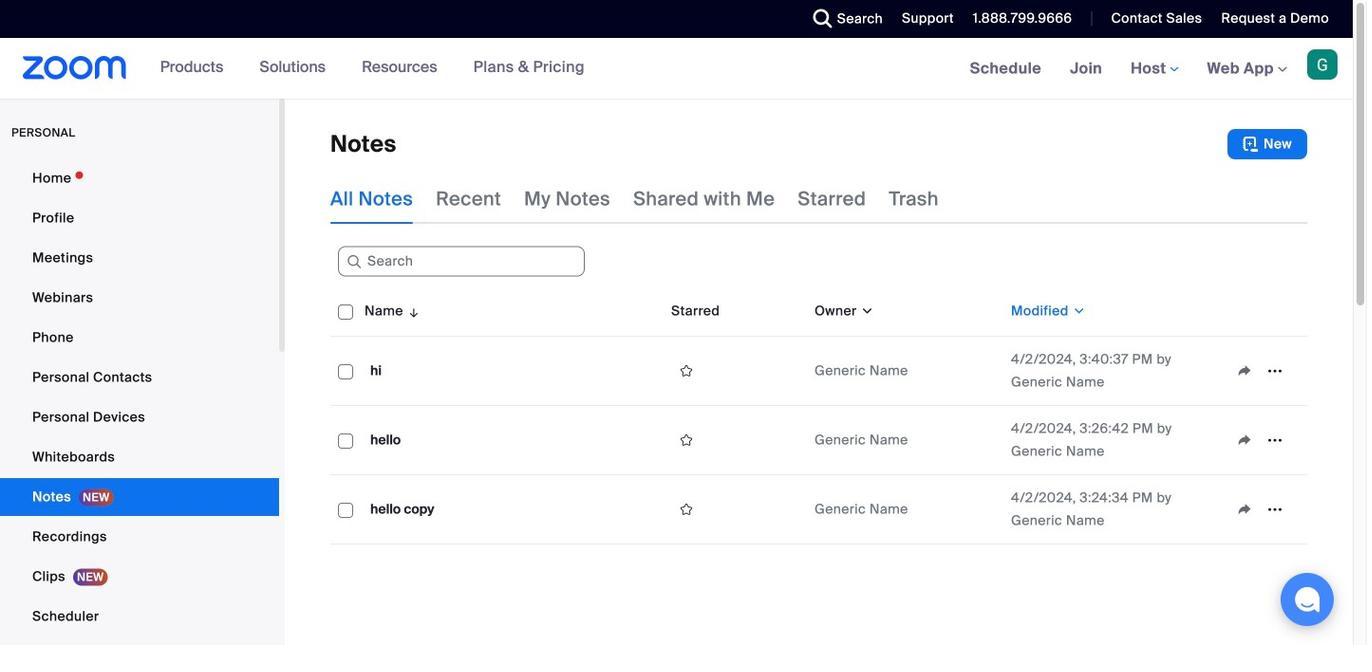 Task type: describe. For each thing, give the bounding box(es) containing it.
profile picture image
[[1308, 49, 1338, 80]]

meetings navigation
[[956, 38, 1353, 100]]

product information navigation
[[146, 38, 599, 99]]

more options for hello image
[[1260, 432, 1291, 449]]

tabs of all notes page tab list
[[330, 175, 939, 224]]



Task type: vqa. For each thing, say whether or not it's contained in the screenshot.
product information navigation
yes



Task type: locate. For each thing, give the bounding box(es) containing it.
2 share image from the top
[[1230, 501, 1260, 519]]

open chat image
[[1294, 587, 1321, 614]]

down image
[[1069, 302, 1087, 321]]

1 share image from the top
[[1230, 363, 1260, 380]]

zoom logo image
[[23, 56, 127, 80]]

arrow down image
[[404, 300, 421, 323]]

0 vertical spatial share image
[[1230, 363, 1260, 380]]

banner
[[0, 38, 1353, 100]]

share image down share icon
[[1230, 501, 1260, 519]]

application
[[330, 287, 1322, 559], [671, 357, 800, 386], [1230, 357, 1300, 386], [671, 426, 800, 455], [1230, 426, 1300, 455], [671, 496, 800, 524], [1230, 496, 1300, 524]]

share image up share icon
[[1230, 363, 1260, 380]]

share image
[[1230, 363, 1260, 380], [1230, 501, 1260, 519]]

more options for hello copy image
[[1260, 501, 1291, 519]]

1 vertical spatial share image
[[1230, 501, 1260, 519]]

more options for hi image
[[1260, 363, 1291, 380]]

share image for more options for hi icon
[[1230, 363, 1260, 380]]

personal menu menu
[[0, 160, 279, 646]]

share image for more options for hello copy image
[[1230, 501, 1260, 519]]

Search text field
[[338, 247, 585, 277]]

share image
[[1230, 432, 1260, 449]]



